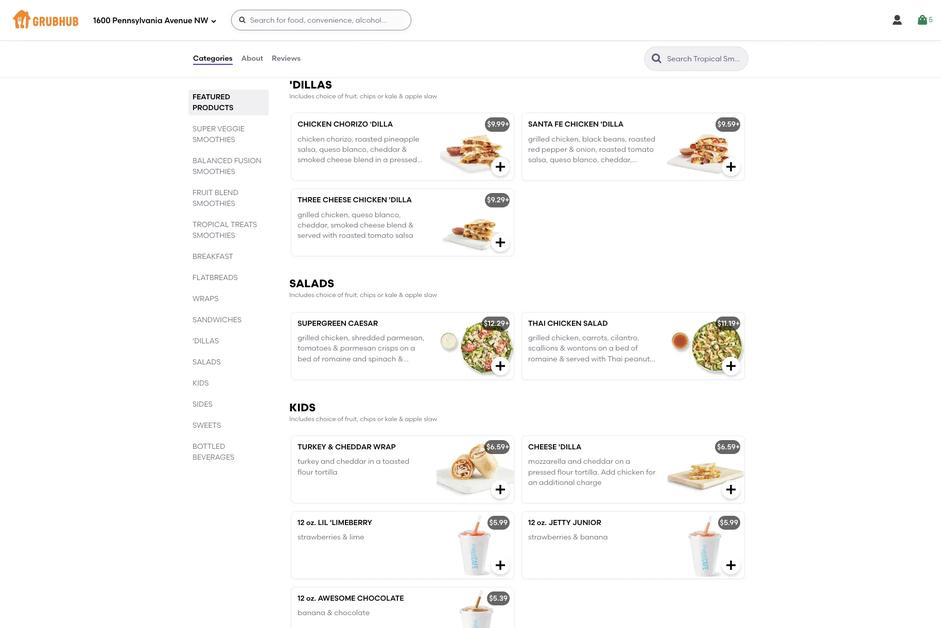 Task type: vqa. For each thing, say whether or not it's contained in the screenshot.
second edit from the bottom
no



Task type: locate. For each thing, give the bounding box(es) containing it.
2 $5.99 from the left
[[720, 518, 738, 527]]

a
[[383, 156, 388, 164], [356, 166, 360, 175], [410, 344, 415, 353], [609, 344, 614, 353], [376, 457, 381, 466], [626, 457, 630, 466]]

1 dressing from the left
[[365, 365, 394, 374]]

wrap
[[373, 443, 396, 452]]

3 fruit, from the top
[[345, 415, 358, 422]]

pressed down 'mozzarella'
[[528, 468, 556, 477]]

chicken left chorizo,
[[298, 135, 325, 143]]

apple inside 'dillas includes choice of fruit, chips or kale & apple slaw
[[405, 93, 422, 100]]

served
[[613, 166, 636, 175], [298, 231, 321, 240], [566, 354, 590, 363], [298, 365, 321, 374]]

1 vertical spatial pressed
[[528, 468, 556, 477]]

smoothies
[[193, 135, 235, 144], [193, 167, 235, 176], [193, 199, 235, 208], [193, 231, 235, 240]]

smoothies down balanced
[[193, 167, 235, 176]]

svg image for $11.19
[[725, 360, 737, 372]]

bed down tomatoes
[[298, 354, 311, 363]]

0 vertical spatial banana
[[580, 533, 608, 542]]

2 vertical spatial cheese
[[360, 221, 385, 230]]

$9.59 +
[[718, 120, 740, 129]]

kids for kids includes choice of fruit, chips or kale & apple slaw
[[289, 401, 316, 414]]

apple up pineapple
[[405, 93, 422, 100]]

caesar
[[339, 365, 363, 374]]

1 vertical spatial salads
[[193, 358, 221, 367]]

apple for 'dillas
[[405, 93, 422, 100]]

0 horizontal spatial $6.59
[[487, 443, 505, 452]]

3 or from the top
[[377, 415, 383, 422]]

1 horizontal spatial $6.59 +
[[717, 443, 740, 452]]

and for cheese
[[568, 457, 582, 466]]

0 vertical spatial blend
[[354, 156, 374, 164]]

blend down three cheese chicken 'dilla
[[387, 221, 407, 230]]

served inside grilled chicken, queso blanco, cheddar, smoked cheese blend & served with roasted tomato salsa
[[298, 231, 321, 240]]

carrots,
[[582, 334, 609, 342]]

1 tortilla from the top
[[315, 166, 337, 175]]

includes
[[289, 93, 314, 100], [289, 292, 314, 299], [289, 415, 314, 422]]

or inside 'dillas includes choice of fruit, chips or kale & apple slaw
[[377, 93, 383, 100]]

salads inside tab
[[193, 358, 221, 367]]

slaw inside salads includes choice of fruit, chips or kale & apple slaw
[[424, 292, 437, 299]]

cheddar up add
[[583, 457, 613, 466]]

in up the side
[[375, 156, 381, 164]]

2 vertical spatial fruit,
[[345, 415, 358, 422]]

flour inside chicken chorizo, roasted pineapple salsa, queso blanco, cheddar & smoked cheese blend in a pressed flour tortilla with a side of roasted tomato salsa
[[298, 166, 313, 175]]

'dillas for 'dillas includes choice of fruit, chips or kale & apple slaw
[[289, 78, 332, 91]]

0 horizontal spatial queso
[[319, 145, 340, 154]]

chicken, for parmesan
[[321, 334, 350, 342]]

smoked down the red
[[528, 166, 556, 175]]

grilled chicken, black beans, roasted red pepper & onion, roasted tomato salsa, queso blanco, cheddar, smoked cheese blend & served with roasted tomato salsa
[[528, 135, 655, 185]]

includes for 'dillas
[[289, 93, 314, 100]]

chicken, inside grilled chicken, black beans, roasted red pepper & onion, roasted tomato salsa, queso blanco, cheddar, smoked cheese blend & served with roasted tomato salsa
[[552, 135, 581, 143]]

fruit, for 'dillas
[[345, 93, 358, 100]]

2 apple from the top
[[405, 292, 422, 299]]

1 vertical spatial cheese
[[557, 166, 582, 175]]

flour inside turkey and cheddar in a toasted flour tortilla
[[298, 468, 313, 477]]

0 vertical spatial 'dillas
[[289, 78, 332, 91]]

'dilla up grilled chicken, queso blanco, cheddar, smoked cheese blend & served with roasted tomato salsa
[[389, 196, 412, 205]]

+ for onion,
[[736, 120, 740, 129]]

supergreen caesar image
[[437, 312, 514, 379]]

cheddar inside chicken chorizo, roasted pineapple salsa, queso blanco, cheddar & smoked cheese blend in a pressed flour tortilla with a side of roasted tomato salsa
[[370, 145, 400, 154]]

roasted down the red
[[528, 176, 555, 185]]

on down 'carrots,'
[[598, 344, 607, 353]]

roasted down three cheese chicken 'dilla
[[339, 231, 366, 240]]

'dillas
[[289, 78, 332, 91], [193, 337, 219, 345]]

0 horizontal spatial in
[[368, 457, 374, 466]]

served down the beans, on the top right of page
[[613, 166, 636, 175]]

1 vertical spatial chicken
[[617, 468, 644, 477]]

3 choice from the top
[[316, 415, 336, 422]]

shredded
[[352, 334, 385, 342]]

toasted
[[382, 457, 409, 466]]

smoothies down fruit
[[193, 199, 235, 208]]

0 vertical spatial 'dilla
[[601, 120, 624, 129]]

strawberries & banana
[[528, 533, 608, 542]]

three cheese chicken 'dilla
[[298, 196, 412, 205]]

red
[[528, 145, 540, 154]]

2 horizontal spatial queso
[[550, 156, 571, 164]]

includes for kids
[[289, 415, 314, 422]]

1 vertical spatial tortilla
[[315, 468, 337, 477]]

and inside the mozzarella and cheddar on a pressed flour tortilla. add chicken for an additional charge
[[568, 457, 582, 466]]

cheddar, down the beans, on the top right of page
[[601, 156, 632, 164]]

add
[[601, 468, 615, 477]]

0 horizontal spatial salads
[[193, 358, 221, 367]]

0 vertical spatial choice
[[316, 93, 336, 100]]

strawberries
[[298, 533, 341, 542], [528, 533, 571, 542]]

cheddar, down the three
[[298, 221, 329, 230]]

$5.99 for junior
[[720, 518, 738, 527]]

0 horizontal spatial 'dilla
[[389, 196, 412, 205]]

smoothies inside balanced fusion smoothies
[[193, 167, 235, 176]]

1 smoothies from the top
[[193, 135, 235, 144]]

pepper
[[542, 145, 567, 154]]

sandwiches tab
[[193, 315, 265, 325]]

'dilla up the beans, on the top right of page
[[601, 120, 624, 129]]

grilled inside grilled chicken, shredded parmesan, tomatoes & parmesan crisps on a bed of romaine and spinach & served with caesar dressing
[[298, 334, 319, 342]]

salads up supergreen
[[289, 277, 334, 290]]

fruit, up caesar
[[345, 292, 358, 299]]

5 button
[[916, 11, 933, 29]]

tortilla down turkey
[[315, 468, 337, 477]]

0 vertical spatial chips
[[360, 93, 376, 100]]

apple
[[405, 93, 422, 100], [405, 292, 422, 299], [405, 415, 422, 422]]

1 or from the top
[[377, 93, 383, 100]]

queso down chorizo,
[[319, 145, 340, 154]]

or up wrap
[[377, 415, 383, 422]]

dressing inside grilled chicken, carrots, cilantro, scallions & wontons on a bed of romaine & served with thai peanut dressing
[[528, 365, 558, 374]]

2 includes from the top
[[289, 292, 314, 299]]

served down the three
[[298, 231, 321, 240]]

tomatoes,
[[349, 11, 384, 20]]

2 vertical spatial blanco,
[[375, 210, 401, 219]]

0 vertical spatial smoked
[[298, 156, 325, 164]]

1 romaine from the left
[[322, 354, 351, 363]]

2 horizontal spatial 'dilla
[[601, 120, 624, 129]]

chips up cheddar
[[360, 415, 376, 422]]

includes inside salads includes choice of fruit, chips or kale & apple slaw
[[289, 292, 314, 299]]

1 vertical spatial bed
[[298, 354, 311, 363]]

roasted down the beans, on the top right of page
[[599, 145, 626, 154]]

pineapple
[[384, 135, 419, 143]]

'limeberry
[[330, 518, 372, 527]]

products
[[193, 103, 233, 112]]

3 apple from the top
[[405, 415, 422, 422]]

and down the parmesan
[[353, 354, 367, 363]]

'dilla
[[601, 120, 624, 129], [389, 196, 412, 205], [558, 443, 582, 452]]

tortilla inside chicken chorizo, roasted pineapple salsa, queso blanco, cheddar & smoked cheese blend in a pressed flour tortilla with a side of roasted tomato salsa
[[315, 166, 337, 175]]

balanced fusion smoothies tab
[[193, 155, 265, 177]]

1 fruit, from the top
[[345, 93, 358, 100]]

choice up chicken chorizo 'dilla
[[316, 93, 336, 100]]

bed down cilantro,
[[615, 344, 629, 353]]

1 vertical spatial includes
[[289, 292, 314, 299]]

super veggie smoothies tab
[[193, 124, 265, 145]]

grilled inside grilled chicken, black beans, roasted red pepper & onion, roasted tomato salsa, queso blanco, cheddar, smoked cheese blend & served with roasted tomato salsa
[[528, 135, 550, 143]]

grilled inside grilled chicken, queso blanco, cheddar, smoked cheese blend & served with roasted tomato salsa
[[298, 210, 319, 219]]

flour down turkey
[[298, 468, 313, 477]]

kale inside 'dillas includes choice of fruit, chips or kale & apple slaw
[[385, 93, 397, 100]]

3 includes from the top
[[289, 415, 314, 422]]

0 horizontal spatial chicken
[[298, 135, 325, 143]]

2 slaw from the top
[[424, 292, 437, 299]]

grilled for grilled chicken, black beans, roasted red pepper & onion, roasted tomato salsa, queso blanco, cheddar, smoked cheese blend & served with roasted tomato salsa
[[528, 135, 550, 143]]

12 left jetty
[[528, 518, 535, 527]]

roasted
[[355, 135, 382, 143], [628, 135, 655, 143], [599, 145, 626, 154], [387, 166, 414, 175], [528, 176, 555, 185], [339, 231, 366, 240]]

banana
[[580, 533, 608, 542], [298, 609, 325, 617]]

chicken chorizo 'dilla
[[298, 120, 393, 129]]

kale up parmesan,
[[385, 292, 397, 299]]

oz. left jetty
[[537, 518, 547, 527]]

of down tomatoes
[[313, 354, 320, 363]]

cheddar down cheddar
[[336, 457, 366, 466]]

strawberries down 'lil'
[[298, 533, 341, 542]]

1 kale from the top
[[385, 93, 397, 100]]

smoked inside grilled chicken, black beans, roasted red pepper & onion, roasted tomato salsa, queso blanco, cheddar, smoked cheese blend & served with roasted tomato salsa
[[528, 166, 556, 175]]

$6.59 for mozzarella and cheddar on a pressed flour tortilla. add chicken for an additional charge
[[717, 443, 736, 452]]

banana down awesome
[[298, 609, 325, 617]]

blend
[[354, 156, 374, 164], [584, 166, 604, 175], [387, 221, 407, 230]]

chips
[[360, 93, 376, 100], [360, 292, 376, 299], [360, 415, 376, 422]]

dressing
[[365, 365, 394, 374], [528, 365, 558, 374]]

$5.99 for 'limeberry
[[489, 518, 508, 527]]

chicken, inside grilled chicken, shredded parmesan, tomatoes & parmesan crisps on a bed of romaine and spinach & served with caesar dressing
[[321, 334, 350, 342]]

0 vertical spatial cheddar,
[[601, 156, 632, 164]]

scallions
[[528, 344, 558, 353]]

0 horizontal spatial cheddar
[[336, 457, 366, 466]]

cheddar inside the mozzarella and cheddar on a pressed flour tortilla. add chicken for an additional charge
[[583, 457, 613, 466]]

grilled up the red
[[528, 135, 550, 143]]

of right the side
[[378, 166, 385, 175]]

kale up 'dilla
[[385, 93, 397, 100]]

3 slaw from the top
[[424, 415, 437, 422]]

svg image for strawberries & banana
[[725, 559, 737, 571]]

or up caesar
[[377, 292, 383, 299]]

blend down onion,
[[584, 166, 604, 175]]

kids tab
[[193, 378, 265, 389]]

with inside grilled chicken, carrots, cilantro, scallions & wontons on a bed of romaine & served with thai peanut dressing
[[591, 354, 606, 363]]

thai chicken salad image
[[667, 312, 744, 379]]

2 smoothies from the top
[[193, 167, 235, 176]]

1 vertical spatial 'dilla
[[389, 196, 412, 205]]

+
[[505, 120, 509, 129], [736, 120, 740, 129], [505, 196, 509, 205], [505, 319, 509, 328], [736, 319, 740, 328], [505, 443, 509, 452], [736, 443, 740, 452]]

strawberries down jetty
[[528, 533, 571, 542]]

1 horizontal spatial queso
[[352, 210, 373, 219]]

chicken, down three cheese chicken 'dilla
[[321, 210, 350, 219]]

0 vertical spatial pressed
[[390, 156, 417, 164]]

kale up wrap
[[385, 415, 397, 422]]

+ for on
[[505, 319, 509, 328]]

cheese 'dilla image
[[667, 436, 744, 503]]

1 horizontal spatial 'dillas
[[289, 78, 332, 91]]

2 strawberries from the left
[[528, 533, 571, 542]]

queso down three cheese chicken 'dilla
[[352, 210, 373, 219]]

with inside chicken chorizo, roasted pineapple salsa, queso blanco, cheddar & smoked cheese blend in a pressed flour tortilla with a side of roasted tomato salsa
[[339, 166, 354, 175]]

1 horizontal spatial cheddar,
[[601, 156, 632, 164]]

kids inside kids tab
[[193, 379, 209, 388]]

2 vertical spatial slaw
[[424, 415, 437, 422]]

treats
[[231, 220, 257, 229]]

salads for salads
[[193, 358, 221, 367]]

of inside grilled chicken, carrots, cilantro, scallions & wontons on a bed of romaine & served with thai peanut dressing
[[631, 344, 638, 353]]

cheese up 'mozzarella'
[[528, 443, 557, 452]]

apple inside kids includes choice of fruit, chips or kale & apple slaw
[[405, 415, 422, 422]]

roasted inside grilled chicken, queso blanco, cheddar, smoked cheese blend & served with roasted tomato salsa
[[339, 231, 366, 240]]

Search Tropical Smoothie Cafe  search field
[[666, 54, 745, 64]]

tortilla down chorizo,
[[315, 166, 337, 175]]

chips up 'dilla
[[360, 93, 376, 100]]

apple up toasted
[[405, 415, 422, 422]]

or inside salads includes choice of fruit, chips or kale & apple slaw
[[377, 292, 383, 299]]

1 horizontal spatial and
[[353, 354, 367, 363]]

0 horizontal spatial banana
[[298, 609, 325, 617]]

kale inside salads includes choice of fruit, chips or kale & apple slaw
[[385, 292, 397, 299]]

1 horizontal spatial $6.59
[[717, 443, 736, 452]]

fruit, up cheddar
[[345, 415, 358, 422]]

pennsylvania
[[112, 16, 162, 25]]

salads
[[289, 277, 334, 290], [193, 358, 221, 367]]

and right turkey
[[321, 457, 335, 466]]

or
[[377, 93, 383, 100], [377, 292, 383, 299], [377, 415, 383, 422]]

chicken up chorizo,
[[298, 120, 332, 129]]

1 chips from the top
[[360, 93, 376, 100]]

salsa inside chicken chorizo, roasted pineapple salsa, queso blanco, cheddar & smoked cheese blend in a pressed flour tortilla with a side of roasted tomato salsa
[[325, 176, 343, 185]]

1 vertical spatial kale
[[385, 292, 397, 299]]

cheddar, inside grilled chicken, queso blanco, cheddar, smoked cheese blend & served with roasted tomato salsa
[[298, 221, 329, 230]]

1 strawberries from the left
[[298, 533, 341, 542]]

12 for 12 oz. lil 'limeberry
[[298, 518, 304, 527]]

0 vertical spatial cheese
[[327, 156, 352, 164]]

chips inside salads includes choice of fruit, chips or kale & apple slaw
[[360, 292, 376, 299]]

smoked down three cheese chicken 'dilla
[[331, 221, 358, 230]]

tortilla inside turkey and cheddar in a toasted flour tortilla
[[315, 468, 337, 477]]

$6.59 + for turkey and cheddar in a toasted flour tortilla
[[487, 443, 509, 452]]

$6.59 for turkey and cheddar in a toasted flour tortilla
[[487, 443, 505, 452]]

1 horizontal spatial romaine
[[528, 354, 557, 363]]

0 vertical spatial includes
[[289, 93, 314, 100]]

3 chips from the top
[[360, 415, 376, 422]]

slaw
[[424, 93, 437, 100], [424, 292, 437, 299], [424, 415, 437, 422]]

turkey & cheddar wrap image
[[437, 436, 514, 503]]

pressed inside the mozzarella and cheddar on a pressed flour tortilla. add chicken for an additional charge
[[528, 468, 556, 477]]

chicken
[[298, 120, 332, 129], [565, 120, 599, 129], [353, 196, 387, 205], [547, 319, 582, 328]]

or for kids
[[377, 415, 383, 422]]

queso inside grilled chicken, queso blanco, cheddar, smoked cheese blend & served with roasted tomato salsa
[[352, 210, 373, 219]]

2 vertical spatial smoked
[[331, 221, 358, 230]]

1 vertical spatial cheese
[[528, 443, 557, 452]]

$9.99
[[487, 120, 505, 129]]

0 horizontal spatial cheddar,
[[298, 221, 329, 230]]

svg image for chicken chorizo, roasted pineapple salsa, queso blanco, cheddar & smoked cheese blend in a pressed flour tortilla with a side of roasted tomato salsa
[[494, 161, 507, 173]]

served down wontons
[[566, 354, 590, 363]]

0 vertical spatial bed
[[615, 344, 629, 353]]

1 vertical spatial smoked
[[528, 166, 556, 175]]

0 horizontal spatial romaine
[[322, 354, 351, 363]]

$11.19 +
[[717, 319, 740, 328]]

and inside turkey and cheddar in a toasted flour tortilla
[[321, 457, 335, 466]]

of up turkey & cheddar wrap
[[337, 415, 343, 422]]

choice inside salads includes choice of fruit, chips or kale & apple slaw
[[316, 292, 336, 299]]

oz. left awesome
[[306, 594, 316, 603]]

kids up 'turkey'
[[289, 401, 316, 414]]

banana down junior
[[580, 533, 608, 542]]

kale
[[385, 93, 397, 100], [385, 292, 397, 299], [385, 415, 397, 422]]

1 vertical spatial kids
[[289, 401, 316, 414]]

chicken, for cheese
[[321, 210, 350, 219]]

0 vertical spatial blanco,
[[342, 145, 368, 154]]

choice for kids
[[316, 415, 336, 422]]

slaw for kids
[[424, 415, 437, 422]]

sides
[[193, 400, 213, 409]]

categories
[[193, 54, 233, 63]]

$5.99
[[489, 518, 508, 527], [720, 518, 738, 527]]

oz. left 'lil'
[[306, 518, 316, 527]]

cheddar inside turkey and cheddar in a toasted flour tortilla
[[336, 457, 366, 466]]

grilled for grilled chicken, shredded parmesan, tomatoes & parmesan crisps on a bed of romaine and spinach & served with caesar dressing
[[298, 334, 319, 342]]

2 vertical spatial chips
[[360, 415, 376, 422]]

slaw inside kids includes choice of fruit, chips or kale & apple slaw
[[424, 415, 437, 422]]

2 vertical spatial or
[[377, 415, 383, 422]]

chips up caesar
[[360, 292, 376, 299]]

fruit, inside salads includes choice of fruit, chips or kale & apple slaw
[[345, 292, 358, 299]]

1 horizontal spatial salads
[[289, 277, 334, 290]]

1 vertical spatial salsa,
[[528, 156, 548, 164]]

turkey and cheddar in a toasted flour tortilla
[[298, 457, 409, 477]]

0 vertical spatial in
[[375, 156, 381, 164]]

oz. for awesome
[[306, 594, 316, 603]]

chicken left for on the right bottom of the page
[[617, 468, 644, 477]]

includes up 'turkey'
[[289, 415, 314, 422]]

0 horizontal spatial pressed
[[390, 156, 417, 164]]

fruit, for kids
[[345, 415, 358, 422]]

grilled up the scallions
[[528, 334, 550, 342]]

grilled up tomatoes
[[298, 334, 319, 342]]

2 $6.59 from the left
[[717, 443, 736, 452]]

1 vertical spatial blanco,
[[573, 156, 599, 164]]

queso down pepper
[[550, 156, 571, 164]]

2 $6.59 + from the left
[[717, 443, 740, 452]]

1 vertical spatial queso
[[550, 156, 571, 164]]

0 horizontal spatial blend
[[354, 156, 374, 164]]

2 kale from the top
[[385, 292, 397, 299]]

with
[[339, 166, 354, 175], [638, 166, 653, 175], [322, 231, 337, 240], [591, 354, 606, 363], [322, 365, 337, 374]]

or for 'dillas
[[377, 93, 383, 100]]

flour up additional on the right bottom
[[557, 468, 573, 477]]

of up 'supergreen caesar'
[[337, 292, 343, 299]]

smoked
[[298, 156, 325, 164], [528, 166, 556, 175], [331, 221, 358, 230]]

0 vertical spatial or
[[377, 93, 383, 100]]

fruit, inside kids includes choice of fruit, chips or kale & apple slaw
[[345, 415, 358, 422]]

featured products tab
[[193, 92, 265, 113]]

blend inside grilled chicken, black beans, roasted red pepper & onion, roasted tomato salsa, queso blanco, cheddar, smoked cheese blend & served with roasted tomato salsa
[[584, 166, 604, 175]]

& inside kids includes choice of fruit, chips or kale & apple slaw
[[399, 415, 403, 422]]

caesar
[[348, 319, 378, 328]]

+ for &
[[505, 120, 509, 129]]

1 horizontal spatial cheddar
[[370, 145, 400, 154]]

three cheese chicken 'dilla image
[[437, 189, 514, 256]]

or inside kids includes choice of fruit, chips or kale & apple slaw
[[377, 415, 383, 422]]

choice up 'turkey'
[[316, 415, 336, 422]]

on inside grilled chicken, carrots, cilantro, scallions & wontons on a bed of romaine & served with thai peanut dressing
[[598, 344, 607, 353]]

cheddar down pineapple
[[370, 145, 400, 154]]

2 or from the top
[[377, 292, 383, 299]]

1 horizontal spatial kids
[[289, 401, 316, 414]]

svg image
[[891, 14, 903, 26], [238, 16, 246, 24], [725, 161, 737, 173], [494, 236, 507, 249], [494, 360, 507, 372], [725, 360, 737, 372], [725, 483, 737, 496], [494, 559, 507, 571]]

0 horizontal spatial cheese
[[327, 156, 352, 164]]

fruit, up chorizo
[[345, 93, 358, 100]]

kale inside kids includes choice of fruit, chips or kale & apple slaw
[[385, 415, 397, 422]]

0 vertical spatial slaw
[[424, 93, 437, 100]]

served inside grilled chicken, carrots, cilantro, scallions & wontons on a bed of romaine & served with thai peanut dressing
[[566, 354, 590, 363]]

chicken, inside grilled chicken, queso blanco, cheddar, smoked cheese blend & served with roasted tomato salsa
[[321, 210, 350, 219]]

4 smoothies from the top
[[193, 231, 235, 240]]

chicken, down the thai chicken salad
[[552, 334, 581, 342]]

chocolate
[[357, 594, 404, 603]]

flour for cheese 'dilla
[[557, 468, 573, 477]]

0 vertical spatial kale
[[385, 93, 397, 100]]

2 vertical spatial choice
[[316, 415, 336, 422]]

cheese down pepper
[[557, 166, 582, 175]]

turkey
[[298, 443, 326, 452]]

three
[[298, 196, 321, 205]]

chicken, down 'supergreen caesar'
[[321, 334, 350, 342]]

supergreen caesar
[[298, 319, 378, 328]]

0 horizontal spatial salsa,
[[298, 145, 317, 154]]

2 dressing from the left
[[528, 365, 558, 374]]

0 vertical spatial kids
[[193, 379, 209, 388]]

kids inside kids includes choice of fruit, chips or kale & apple slaw
[[289, 401, 316, 414]]

0 horizontal spatial and
[[321, 457, 335, 466]]

chips for salads
[[360, 292, 376, 299]]

romaine up caesar
[[322, 354, 351, 363]]

grilled for grilled chicken, carrots, cilantro, scallions & wontons on a bed of romaine & served with thai peanut dressing
[[528, 334, 550, 342]]

svg image for $6.59
[[725, 483, 737, 496]]

0 vertical spatial apple
[[405, 93, 422, 100]]

2 tortilla from the top
[[315, 468, 337, 477]]

blend up the side
[[354, 156, 374, 164]]

apple inside salads includes choice of fruit, chips or kale & apple slaw
[[405, 292, 422, 299]]

blanco, down chorizo,
[[342, 145, 368, 154]]

on inside grilled chicken, shredded parmesan, tomatoes & parmesan crisps on a bed of romaine and spinach & served with caesar dressing
[[400, 344, 409, 353]]

of up peanut
[[631, 344, 638, 353]]

blanco, down onion,
[[573, 156, 599, 164]]

2 chips from the top
[[360, 292, 376, 299]]

chips inside 'dillas includes choice of fruit, chips or kale & apple slaw
[[360, 93, 376, 100]]

1 horizontal spatial blanco,
[[375, 210, 401, 219]]

'dillas includes choice of fruit, chips or kale & apple slaw
[[289, 78, 437, 100]]

svg image
[[916, 14, 929, 26], [210, 18, 217, 24], [494, 38, 507, 50], [494, 161, 507, 173], [494, 483, 507, 496], [725, 559, 737, 571]]

about button
[[241, 40, 264, 77]]

1 horizontal spatial cheese
[[528, 443, 557, 452]]

includes inside 'dillas includes choice of fruit, chips or kale & apple slaw
[[289, 93, 314, 100]]

2 horizontal spatial smoked
[[528, 166, 556, 175]]

on down tomatoes,
[[359, 22, 367, 31]]

1 vertical spatial cheddar,
[[298, 221, 329, 230]]

supergreen
[[298, 319, 346, 328]]

fruit, inside 'dillas includes choice of fruit, chips or kale & apple slaw
[[345, 93, 358, 100]]

includes down reviews button
[[289, 93, 314, 100]]

strawberries for lil
[[298, 533, 341, 542]]

strawberries for jetty
[[528, 533, 571, 542]]

& inside chicken chorizo, roasted pineapple salsa, queso blanco, cheddar & smoked cheese blend in a pressed flour tortilla with a side of roasted tomato salsa
[[402, 145, 407, 154]]

0 horizontal spatial dressing
[[365, 365, 394, 374]]

slaw inside 'dillas includes choice of fruit, chips or kale & apple slaw
[[424, 93, 437, 100]]

sweets tab
[[193, 420, 265, 431]]

2 fruit, from the top
[[345, 292, 358, 299]]

flour
[[298, 166, 313, 175], [298, 468, 313, 477], [557, 468, 573, 477]]

choice up supergreen
[[316, 292, 336, 299]]

1 $6.59 from the left
[[487, 443, 505, 452]]

$6.59
[[487, 443, 505, 452], [717, 443, 736, 452]]

pressed inside chicken chorizo, roasted pineapple salsa, queso blanco, cheddar & smoked cheese blend in a pressed flour tortilla with a side of roasted tomato salsa
[[390, 156, 417, 164]]

3 smoothies from the top
[[193, 199, 235, 208]]

pressed
[[390, 156, 417, 164], [528, 468, 556, 477]]

0 vertical spatial salsa,
[[298, 145, 317, 154]]

flour up the three
[[298, 166, 313, 175]]

2 romaine from the left
[[528, 354, 557, 363]]

dressing down spinach
[[365, 365, 394, 374]]

0 horizontal spatial kids
[[193, 379, 209, 388]]

kids for kids
[[193, 379, 209, 388]]

2 vertical spatial blend
[[387, 221, 407, 230]]

cheddar
[[370, 145, 400, 154], [336, 457, 366, 466], [583, 457, 613, 466]]

main navigation navigation
[[0, 0, 941, 40]]

2 vertical spatial kale
[[385, 415, 397, 422]]

12 oz. lil 'limeberry image
[[437, 512, 514, 579]]

1 horizontal spatial salsa
[[395, 231, 413, 240]]

2 horizontal spatial cheddar
[[583, 457, 613, 466]]

2 horizontal spatial and
[[568, 457, 582, 466]]

& inside 'dillas includes choice of fruit, chips or kale & apple slaw
[[399, 93, 403, 100]]

slaw for salads
[[424, 292, 437, 299]]

1 $5.99 from the left
[[489, 518, 508, 527]]

1 horizontal spatial strawberries
[[528, 533, 571, 542]]

2 vertical spatial apple
[[405, 415, 422, 422]]

choice inside kids includes choice of fruit, chips or kale & apple slaw
[[316, 415, 336, 422]]

12 left awesome
[[298, 594, 304, 603]]

turkey bacon ranch image
[[437, 0, 514, 57]]

salads inside salads includes choice of fruit, chips or kale & apple slaw
[[289, 277, 334, 290]]

1 apple from the top
[[405, 93, 422, 100]]

santa fe chicken 'dilla image
[[667, 113, 744, 180]]

12
[[298, 518, 304, 527], [528, 518, 535, 527], [298, 594, 304, 603]]

mozzarella and cheddar on a pressed flour tortilla. add chicken for an additional charge
[[528, 457, 656, 487]]

0 vertical spatial queso
[[319, 145, 340, 154]]

of up chicken chorizo 'dilla
[[337, 93, 343, 100]]

kids up sides
[[193, 379, 209, 388]]

smoothies inside "tropical treats smoothies"
[[193, 231, 235, 240]]

santa
[[528, 120, 553, 129]]

svg image for $9.29
[[494, 236, 507, 249]]

1 choice from the top
[[316, 93, 336, 100]]

1 horizontal spatial blend
[[387, 221, 407, 230]]

flour for turkey & cheddar wrap
[[298, 468, 313, 477]]

svg image for $12.29
[[494, 360, 507, 372]]

jetty
[[548, 518, 571, 527]]

tomato
[[628, 145, 654, 154], [298, 176, 324, 185], [557, 176, 583, 185], [368, 231, 394, 240]]

2 horizontal spatial salsa
[[585, 176, 603, 185]]

chips for kids
[[360, 415, 376, 422]]

1 vertical spatial fruit,
[[345, 292, 358, 299]]

on down parmesan,
[[400, 344, 409, 353]]

grilled chicken, shredded parmesan, tomatoes & parmesan crisps on a bed of romaine and spinach & served with caesar dressing
[[298, 334, 424, 374]]

on up add
[[615, 457, 624, 466]]

includes for salads
[[289, 292, 314, 299]]

1 horizontal spatial 'dilla
[[558, 443, 582, 452]]

includes up supergreen
[[289, 292, 314, 299]]

bed
[[615, 344, 629, 353], [298, 354, 311, 363]]

3 kale from the top
[[385, 415, 397, 422]]

in down wrap
[[368, 457, 374, 466]]

1 $6.59 + from the left
[[487, 443, 509, 452]]

smoothies down super
[[193, 135, 235, 144]]

1 vertical spatial or
[[377, 292, 383, 299]]

nw
[[194, 16, 208, 25]]

2 horizontal spatial blanco,
[[573, 156, 599, 164]]

0 horizontal spatial 'dillas
[[193, 337, 219, 345]]

12 oz. jetty junior image
[[667, 512, 744, 579]]

1 horizontal spatial chicken
[[617, 468, 644, 477]]

smoothies inside fruit blend smoothies
[[193, 199, 235, 208]]

smoothies inside super veggie smoothies
[[193, 135, 235, 144]]

choice for salads
[[316, 292, 336, 299]]

1 slaw from the top
[[424, 93, 437, 100]]

smoothies for tropical
[[193, 231, 235, 240]]

salsa, down the red
[[528, 156, 548, 164]]

'dilla for beans,
[[601, 120, 624, 129]]

1 vertical spatial 'dillas
[[193, 337, 219, 345]]

smoothies down tropical
[[193, 231, 235, 240]]

tortilla
[[315, 166, 337, 175], [315, 468, 337, 477]]

svg image for $9.59
[[725, 161, 737, 173]]

salads down 'dillas "tab"
[[193, 358, 221, 367]]

chips inside kids includes choice of fruit, chips or kale & apple slaw
[[360, 415, 376, 422]]

1 horizontal spatial bed
[[615, 344, 629, 353]]

with inside grilled chicken, black beans, roasted red pepper & onion, roasted tomato salsa, queso blanco, cheddar, smoked cheese blend & served with roasted tomato salsa
[[638, 166, 653, 175]]

'dilla
[[370, 120, 393, 129]]

2 choice from the top
[[316, 292, 336, 299]]

wontons
[[567, 344, 597, 353]]

1 horizontal spatial smoked
[[331, 221, 358, 230]]

fruit, for salads
[[345, 292, 358, 299]]

1 horizontal spatial $5.99
[[720, 518, 738, 527]]

$12.29 +
[[484, 319, 509, 328]]

0 horizontal spatial $5.99
[[489, 518, 508, 527]]

or up 'dilla
[[377, 93, 383, 100]]

1 includes from the top
[[289, 93, 314, 100]]

& inside salads includes choice of fruit, chips or kale & apple slaw
[[399, 292, 403, 299]]

served inside grilled chicken, black beans, roasted red pepper & onion, roasted tomato salsa, queso blanco, cheddar, smoked cheese blend & served with roasted tomato salsa
[[613, 166, 636, 175]]

12 oz. jetty junior
[[528, 518, 601, 527]]

parmesan
[[340, 344, 376, 353]]

smoked inside grilled chicken, queso blanco, cheddar, smoked cheese blend & served with roasted tomato salsa
[[331, 221, 358, 230]]

'dillas inside 'dillas includes choice of fruit, chips or kale & apple slaw
[[289, 78, 332, 91]]

$12.29
[[484, 319, 505, 328]]



Task type: describe. For each thing, give the bounding box(es) containing it.
cheese inside grilled chicken, queso blanco, cheddar, smoked cheese blend & served with roasted tomato salsa
[[360, 221, 385, 230]]

+ for a
[[736, 319, 740, 328]]

served inside grilled chicken, shredded parmesan, tomatoes & parmesan crisps on a bed of romaine and spinach & served with caesar dressing
[[298, 365, 321, 374]]

beans,
[[603, 135, 627, 143]]

mozzarella
[[528, 457, 566, 466]]

kids includes choice of fruit, chips or kale & apple slaw
[[289, 401, 437, 422]]

oz. for jetty
[[537, 518, 547, 527]]

12 for 12 oz. awesome chocolate
[[298, 594, 304, 603]]

fusion
[[234, 156, 261, 165]]

choice for 'dillas
[[316, 93, 336, 100]]

1 horizontal spatial banana
[[580, 533, 608, 542]]

+ for add
[[736, 443, 740, 452]]

salads for salads includes choice of fruit, chips or kale & apple slaw
[[289, 277, 334, 290]]

salads tab
[[193, 357, 265, 368]]

blanco, inside chicken chorizo, roasted pineapple salsa, queso blanco, cheddar & smoked cheese blend in a pressed flour tortilla with a side of roasted tomato salsa
[[342, 145, 368, 154]]

queso inside chicken chorizo, roasted pineapple salsa, queso blanco, cheddar & smoked cheese blend in a pressed flour tortilla with a side of roasted tomato salsa
[[319, 145, 340, 154]]

crisps
[[378, 344, 398, 353]]

tropical treats smoothies tab
[[193, 219, 265, 241]]

$9.59
[[718, 120, 736, 129]]

onion,
[[576, 145, 597, 154]]

fe
[[555, 120, 563, 129]]

1 vertical spatial banana
[[298, 609, 325, 617]]

of inside salads includes choice of fruit, chips or kale & apple slaw
[[337, 292, 343, 299]]

12 oz. awesome chocolate image
[[437, 587, 514, 628]]

12 oz. awesome chocolate
[[298, 594, 404, 603]]

about
[[241, 54, 263, 63]]

Search for food, convenience, alcohol... search field
[[231, 10, 411, 30]]

roasted right the side
[[387, 166, 414, 175]]

or for salads
[[377, 292, 383, 299]]

search icon image
[[651, 53, 663, 65]]

charge
[[577, 478, 602, 487]]

tropical
[[193, 220, 229, 229]]

chicken inside chicken chorizo, roasted pineapple salsa, queso blanco, cheddar & smoked cheese blend in a pressed flour tortilla with a side of roasted tomato salsa
[[298, 135, 325, 143]]

'dillas for 'dillas
[[193, 337, 219, 345]]

bed inside grilled chicken, carrots, cilantro, scallions & wontons on a bed of romaine & served with thai peanut dressing
[[615, 344, 629, 353]]

breakfast tab
[[193, 251, 265, 262]]

bottled beverages
[[193, 442, 234, 462]]

cheddar for cheese 'dilla
[[583, 457, 613, 466]]

roasted right the beans, on the top right of page
[[628, 135, 655, 143]]

chicken, for pepper
[[552, 135, 581, 143]]

chicken inside the mozzarella and cheddar on a pressed flour tortilla. add chicken for an additional charge
[[617, 468, 644, 477]]

romaine,
[[386, 11, 417, 20]]

thai chicken salad
[[528, 319, 608, 328]]

of inside chicken chorizo, roasted pineapple salsa, queso blanco, cheddar & smoked cheese blend in a pressed flour tortilla with a side of roasted tomato salsa
[[378, 166, 385, 175]]

chicken right thai
[[547, 319, 582, 328]]

turkey, bacon, tomatoes, romaine, swiss & lite ranch on ciabatta button
[[291, 0, 514, 57]]

tortilla.
[[575, 468, 599, 477]]

sides tab
[[193, 399, 265, 410]]

tomato inside chicken chorizo, roasted pineapple salsa, queso blanco, cheddar & smoked cheese blend in a pressed flour tortilla with a side of roasted tomato salsa
[[298, 176, 324, 185]]

svg image inside 5 button
[[916, 14, 929, 26]]

bottled
[[193, 442, 225, 451]]

& inside grilled chicken, queso blanco, cheddar, smoked cheese blend & served with roasted tomato salsa
[[408, 221, 414, 230]]

kale for kids
[[385, 415, 397, 422]]

2 vertical spatial 'dilla
[[558, 443, 582, 452]]

with inside grilled chicken, queso blanco, cheddar, smoked cheese blend & served with roasted tomato salsa
[[322, 231, 337, 240]]

with inside grilled chicken, shredded parmesan, tomatoes & parmesan crisps on a bed of romaine and spinach & served with caesar dressing
[[322, 365, 337, 374]]

turkey, bacon, tomatoes, romaine, swiss & lite ranch on ciabatta
[[298, 11, 417, 31]]

5
[[929, 15, 933, 24]]

black
[[582, 135, 602, 143]]

kale for salads
[[385, 292, 397, 299]]

wraps tab
[[193, 293, 265, 304]]

in inside turkey and cheddar in a toasted flour tortilla
[[368, 457, 374, 466]]

chicken chorizo, roasted pineapple salsa, queso blanco, cheddar & smoked cheese blend in a pressed flour tortilla with a side of roasted tomato salsa
[[298, 135, 419, 185]]

chicken up grilled chicken, queso blanco, cheddar, smoked cheese blend & served with roasted tomato salsa
[[353, 196, 387, 205]]

chips for 'dillas
[[360, 93, 376, 100]]

dressing inside grilled chicken, shredded parmesan, tomatoes & parmesan crisps on a bed of romaine and spinach & served with caesar dressing
[[365, 365, 394, 374]]

super veggie smoothies
[[193, 125, 244, 144]]

apple for kids
[[405, 415, 422, 422]]

chorizo,
[[326, 135, 354, 143]]

salsa inside grilled chicken, queso blanco, cheddar, smoked cheese blend & served with roasted tomato salsa
[[395, 231, 413, 240]]

chicken up black
[[565, 120, 599, 129]]

chocolate
[[334, 609, 370, 617]]

awesome
[[318, 594, 355, 603]]

featured
[[193, 93, 230, 101]]

$9.99 +
[[487, 120, 509, 129]]

spinach
[[368, 354, 396, 363]]

ciabatta
[[369, 22, 400, 31]]

bottled beverages tab
[[193, 441, 265, 463]]

lil
[[318, 518, 328, 527]]

tropical treats smoothies
[[193, 220, 257, 240]]

strawberries & lime
[[298, 533, 364, 542]]

1600 pennsylvania avenue nw
[[93, 16, 208, 25]]

chicken chorizo 'dilla image
[[437, 113, 514, 180]]

'dilla for blanco,
[[389, 196, 412, 205]]

in inside chicken chorizo, roasted pineapple salsa, queso blanco, cheddar & smoked cheese blend in a pressed flour tortilla with a side of roasted tomato salsa
[[375, 156, 381, 164]]

a inside grilled chicken, shredded parmesan, tomatoes & parmesan crisps on a bed of romaine and spinach & served with caesar dressing
[[410, 344, 415, 353]]

salsa, inside grilled chicken, black beans, roasted red pepper & onion, roasted tomato salsa, queso blanco, cheddar, smoked cheese blend & served with roasted tomato salsa
[[528, 156, 548, 164]]

1600
[[93, 16, 111, 25]]

a inside the mozzarella and cheddar on a pressed flour tortilla. add chicken for an additional charge
[[626, 457, 630, 466]]

a inside turkey and cheddar in a toasted flour tortilla
[[376, 457, 381, 466]]

oz. for lil
[[306, 518, 316, 527]]

romaine inside grilled chicken, shredded parmesan, tomatoes & parmesan crisps on a bed of romaine and spinach & served with caesar dressing
[[322, 354, 351, 363]]

grilled for grilled chicken, queso blanco, cheddar, smoked cheese blend & served with roasted tomato salsa
[[298, 210, 319, 219]]

on inside turkey, bacon, tomatoes, romaine, swiss & lite ranch on ciabatta
[[359, 22, 367, 31]]

blend inside grilled chicken, queso blanco, cheddar, smoked cheese blend & served with roasted tomato salsa
[[387, 221, 407, 230]]

categories button
[[193, 40, 233, 77]]

thai
[[607, 354, 623, 363]]

cilantro,
[[611, 334, 639, 342]]

of inside 'dillas includes choice of fruit, chips or kale & apple slaw
[[337, 93, 343, 100]]

sandwiches
[[193, 316, 242, 324]]

svg image for turkey and cheddar in a toasted flour tortilla
[[494, 483, 507, 496]]

fruit blend smoothies tab
[[193, 187, 265, 209]]

blend
[[215, 188, 238, 197]]

sweets
[[193, 421, 221, 430]]

salads includes choice of fruit, chips or kale & apple slaw
[[289, 277, 437, 299]]

roasted down 'dilla
[[355, 135, 382, 143]]

side
[[362, 166, 376, 175]]

a inside grilled chicken, carrots, cilantro, scallions & wontons on a bed of romaine & served with thai peanut dressing
[[609, 344, 614, 353]]

additional
[[539, 478, 575, 487]]

cheddar for turkey & cheddar wrap
[[336, 457, 366, 466]]

svg image for $5.99
[[494, 559, 507, 571]]

romaine inside grilled chicken, carrots, cilantro, scallions & wontons on a bed of romaine & served with thai peanut dressing
[[528, 354, 557, 363]]

kale for 'dillas
[[385, 93, 397, 100]]

santa fe chicken 'dilla
[[528, 120, 624, 129]]

smoothies for super
[[193, 135, 235, 144]]

of inside kids includes choice of fruit, chips or kale & apple slaw
[[337, 415, 343, 422]]

0 horizontal spatial cheese
[[323, 196, 351, 205]]

blend inside chicken chorizo, roasted pineapple salsa, queso blanco, cheddar & smoked cheese blend in a pressed flour tortilla with a side of roasted tomato salsa
[[354, 156, 374, 164]]

slaw for 'dillas
[[424, 93, 437, 100]]

and for turkey
[[321, 457, 335, 466]]

$11.19
[[717, 319, 736, 328]]

on inside the mozzarella and cheddar on a pressed flour tortilla. add chicken for an additional charge
[[615, 457, 624, 466]]

turkey
[[298, 457, 319, 466]]

avenue
[[164, 16, 192, 25]]

ranch
[[336, 22, 357, 31]]

tomato inside grilled chicken, queso blanco, cheddar, smoked cheese blend & served with roasted tomato salsa
[[368, 231, 394, 240]]

cheese inside grilled chicken, black beans, roasted red pepper & onion, roasted tomato salsa, queso blanco, cheddar, smoked cheese blend & served with roasted tomato salsa
[[557, 166, 582, 175]]

banana & chocolate
[[298, 609, 370, 617]]

cheese inside chicken chorizo, roasted pineapple salsa, queso blanco, cheddar & smoked cheese blend in a pressed flour tortilla with a side of roasted tomato salsa
[[327, 156, 352, 164]]

smoothies for balanced
[[193, 167, 235, 176]]

& inside turkey, bacon, tomatoes, romaine, swiss & lite ranch on ciabatta
[[317, 22, 322, 31]]

wraps
[[193, 294, 219, 303]]

cheddar
[[335, 443, 372, 452]]

balanced
[[193, 156, 232, 165]]

beverages
[[193, 453, 234, 462]]

$5.39
[[489, 594, 508, 603]]

queso inside grilled chicken, black beans, roasted red pepper & onion, roasted tomato salsa, queso blanco, cheddar, smoked cheese blend & served with roasted tomato salsa
[[550, 156, 571, 164]]

$9.29 +
[[487, 196, 509, 205]]

tomatoes
[[298, 344, 331, 353]]

bed inside grilled chicken, shredded parmesan, tomatoes & parmesan crisps on a bed of romaine and spinach & served with caesar dressing
[[298, 354, 311, 363]]

salsa for blend
[[585, 176, 603, 185]]

for
[[646, 468, 656, 477]]

'dillas tab
[[193, 336, 265, 346]]

flatbreads
[[193, 273, 238, 282]]

bacon,
[[322, 11, 347, 20]]

balanced fusion smoothies
[[193, 156, 261, 176]]

blanco, inside grilled chicken, black beans, roasted red pepper & onion, roasted tomato salsa, queso blanco, cheddar, smoked cheese blend & served with roasted tomato salsa
[[573, 156, 599, 164]]

super
[[193, 125, 216, 133]]

veggie
[[217, 125, 244, 133]]

and inside grilled chicken, shredded parmesan, tomatoes & parmesan crisps on a bed of romaine and spinach & served with caesar dressing
[[353, 354, 367, 363]]

$6.59 + for mozzarella and cheddar on a pressed flour tortilla. add chicken for an additional charge
[[717, 443, 740, 452]]

junior
[[572, 518, 601, 527]]

grilled chicken, queso blanco, cheddar, smoked cheese blend & served with roasted tomato salsa
[[298, 210, 414, 240]]

salad
[[583, 319, 608, 328]]

chicken, for wontons
[[552, 334, 581, 342]]

cheddar, inside grilled chicken, black beans, roasted red pepper & onion, roasted tomato salsa, queso blanco, cheddar, smoked cheese blend & served with roasted tomato salsa
[[601, 156, 632, 164]]

flatbreads tab
[[193, 272, 265, 283]]

lime
[[349, 533, 364, 542]]

salsa for with
[[325, 176, 343, 185]]

12 for 12 oz. jetty junior
[[528, 518, 535, 527]]

blanco, inside grilled chicken, queso blanco, cheddar, smoked cheese blend & served with roasted tomato salsa
[[375, 210, 401, 219]]

svg image for turkey, bacon, tomatoes, romaine, swiss & lite ranch on ciabatta
[[494, 38, 507, 50]]

of inside grilled chicken, shredded parmesan, tomatoes & parmesan crisps on a bed of romaine and spinach & served with caesar dressing
[[313, 354, 320, 363]]

smoked inside chicken chorizo, roasted pineapple salsa, queso blanco, cheddar & smoked cheese blend in a pressed flour tortilla with a side of roasted tomato salsa
[[298, 156, 325, 164]]

reviews
[[272, 54, 301, 63]]

turkey,
[[298, 11, 321, 20]]

breakfast
[[193, 252, 233, 261]]

apple for salads
[[405, 292, 422, 299]]

cheese 'dilla
[[528, 443, 582, 452]]

featured products
[[193, 93, 233, 112]]

salsa, inside chicken chorizo, roasted pineapple salsa, queso blanco, cheddar & smoked cheese blend in a pressed flour tortilla with a side of roasted tomato salsa
[[298, 145, 317, 154]]

smoothies for fruit
[[193, 199, 235, 208]]



